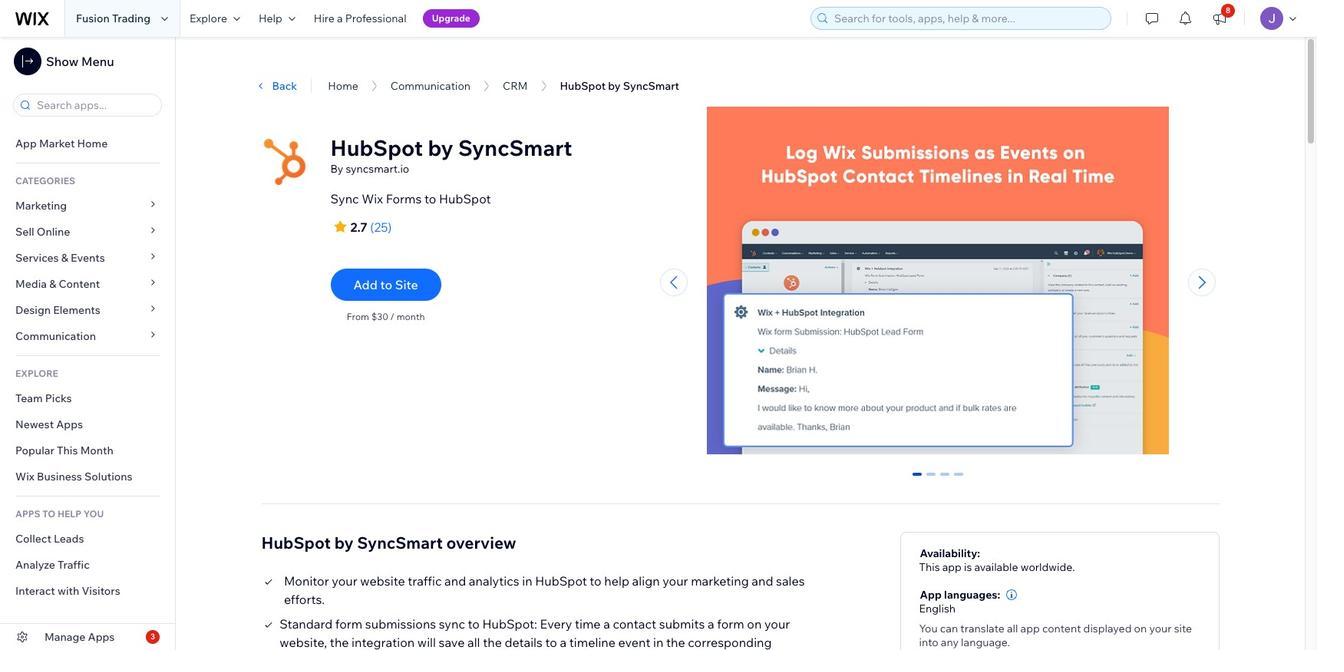 Task type: describe. For each thing, give the bounding box(es) containing it.
app inside english you can translate all app content displayed on your site into any language.
[[1021, 621, 1040, 635]]

to
[[42, 508, 55, 520]]

popular this month
[[15, 444, 113, 457]]

all inside the standard form submissions sync to hubspot:  every time a contact submits a form on your website, the integration will save all the details to a timeline event in the correspondin
[[467, 635, 480, 650]]

upgrade
[[432, 12, 470, 24]]

a down every
[[560, 635, 567, 650]]

help
[[259, 12, 282, 25]]

crm
[[503, 79, 528, 93]]

to down every
[[545, 635, 557, 650]]

elements
[[53, 303, 100, 317]]

app languages:
[[920, 588, 1000, 602]]

8
[[1226, 5, 1231, 15]]

this for availability:
[[919, 560, 940, 574]]

0 horizontal spatial by
[[277, 63, 290, 77]]

manage
[[45, 630, 86, 644]]

content
[[1042, 621, 1081, 635]]

month
[[80, 444, 113, 457]]

add to site
[[353, 277, 418, 292]]

2
[[942, 473, 948, 486]]

services & events
[[15, 251, 105, 265]]

sync
[[439, 616, 465, 631]]

wix business solutions
[[15, 470, 133, 484]]

to inside the monitor your website traffic and analytics in hubspot to help align your marketing and sales efforts.
[[590, 573, 602, 588]]

hire a professional link
[[305, 0, 416, 37]]

wix business solutions link
[[0, 464, 175, 490]]

language.
[[961, 635, 1010, 649]]

help
[[57, 508, 81, 520]]

in inside the standard form submissions sync to hubspot:  every time a contact submits a form on your website, the integration will save all the details to a timeline event in the correspondin
[[653, 635, 664, 650]]

efforts.
[[284, 592, 325, 607]]

media & content link
[[0, 271, 175, 297]]

1 vertical spatial hubspot by syncsmart logo image
[[261, 139, 307, 185]]

your left the website
[[332, 573, 357, 588]]

app inside availability: this app is available worldwide.
[[942, 560, 962, 574]]

upgrade button
[[423, 9, 480, 28]]

1 vertical spatial syncsmart.io
[[346, 162, 409, 176]]

25
[[374, 220, 388, 235]]

sync
[[330, 191, 359, 206]]

0 1 2 3
[[914, 473, 962, 486]]

apps for newest apps
[[56, 418, 83, 431]]

sales
[[776, 573, 805, 588]]

0 vertical spatial syncsmart.io
[[294, 63, 357, 77]]

into
[[919, 635, 939, 649]]

apps to help you
[[15, 508, 104, 520]]

a right submits
[[708, 616, 714, 631]]

hire
[[314, 12, 335, 25]]

translate
[[960, 621, 1005, 635]]

media & content
[[15, 277, 100, 291]]

2.7
[[350, 220, 367, 235]]

time
[[575, 616, 601, 631]]

team
[[15, 391, 43, 405]]

menu
[[81, 54, 114, 69]]

analyze traffic link
[[0, 552, 175, 578]]

any
[[941, 635, 959, 649]]

8 button
[[1203, 0, 1237, 37]]

site
[[395, 277, 418, 292]]

submissions
[[365, 616, 436, 631]]

help button
[[249, 0, 305, 37]]

site
[[1174, 621, 1192, 635]]

english you can translate all app content displayed on your site into any language.
[[919, 602, 1192, 649]]

collect leads link
[[0, 526, 175, 552]]

1 the from the left
[[330, 635, 349, 650]]

availability: this app is available worldwide.
[[919, 546, 1075, 574]]

crm link
[[503, 79, 528, 93]]

monitor your website traffic and analytics in hubspot to help align your marketing and sales efforts.
[[284, 573, 805, 607]]

analyze
[[15, 558, 55, 572]]

app for app languages:
[[920, 588, 942, 602]]

professional
[[345, 12, 407, 25]]

align
[[632, 573, 660, 588]]

hubspot up the monitor
[[261, 532, 331, 552]]

hubspot up forms
[[330, 134, 423, 161]]

marketing link
[[0, 193, 175, 219]]

english
[[919, 602, 956, 615]]

on inside the standard form submissions sync to hubspot:  every time a contact submits a form on your website, the integration will save all the details to a timeline event in the correspondin
[[747, 616, 762, 631]]

show menu
[[46, 54, 114, 69]]

availability:
[[920, 546, 980, 560]]

traffic
[[408, 573, 442, 588]]

categories
[[15, 175, 75, 187]]

in inside the monitor your website traffic and analytics in hubspot to help align your marketing and sales efforts.
[[522, 573, 532, 588]]

this for popular
[[57, 444, 78, 457]]

integration
[[352, 635, 415, 650]]

& for content
[[49, 277, 56, 291]]

2.7 ( 25 )
[[350, 220, 392, 235]]

newest
[[15, 418, 54, 431]]

apps for manage apps
[[88, 630, 115, 644]]

timeline
[[569, 635, 616, 650]]

submits
[[659, 616, 705, 631]]

interact
[[15, 584, 55, 598]]

media
[[15, 277, 47, 291]]

business
[[37, 470, 82, 484]]



Task type: vqa. For each thing, say whether or not it's contained in the screenshot.
Media
yes



Task type: locate. For each thing, give the bounding box(es) containing it.
hubspot inside the monitor your website traffic and analytics in hubspot to help align your marketing and sales efforts.
[[535, 573, 587, 588]]

hubspot right forms
[[439, 191, 491, 206]]

1 vertical spatial in
[[653, 635, 664, 650]]

every
[[540, 616, 572, 631]]

contact
[[613, 616, 656, 631]]

online
[[37, 225, 70, 239]]

show menu button
[[14, 48, 114, 75]]

0 vertical spatial communication
[[391, 79, 471, 93]]

1 horizontal spatial home
[[328, 79, 358, 93]]

interact with visitors link
[[0, 578, 175, 604]]

1
[[928, 473, 934, 486]]

visitors
[[82, 584, 120, 598]]

app left is
[[942, 560, 962, 574]]

&
[[61, 251, 68, 265], [49, 277, 56, 291]]

hubspot up the back
[[277, 46, 330, 61]]

app for app market home
[[15, 137, 37, 150]]

all right "translate"
[[1007, 621, 1018, 635]]

0 horizontal spatial communication
[[15, 329, 98, 343]]

app left market
[[15, 137, 37, 150]]

hire a professional
[[314, 12, 407, 25]]

communication down the design elements
[[15, 329, 98, 343]]

hubspot by syncsmart logo image
[[240, 47, 268, 74], [261, 139, 307, 185]]

1 vertical spatial apps
[[88, 630, 115, 644]]

team picks link
[[0, 385, 175, 411]]

app market home link
[[0, 130, 175, 157]]

hubspot by syncsmart by syncsmart.io up sync wix forms to hubspot
[[330, 134, 572, 176]]

events
[[71, 251, 105, 265]]

0 horizontal spatial app
[[942, 560, 962, 574]]

2 and from the left
[[752, 573, 773, 588]]

sidebar element
[[0, 37, 176, 650]]

1 vertical spatial 3
[[150, 632, 155, 642]]

hubspot right 'crm'
[[560, 79, 606, 93]]

your down sales
[[764, 616, 790, 631]]

your inside the standard form submissions sync to hubspot:  every time a contact submits a form on your website, the integration will save all the details to a timeline event in the correspondin
[[764, 616, 790, 631]]

0
[[914, 473, 921, 486]]

by
[[277, 63, 290, 77], [330, 162, 343, 176]]

services & events link
[[0, 245, 175, 271]]

1 vertical spatial hubspot by syncsmart by syncsmart.io
[[330, 134, 572, 176]]

1 horizontal spatial wix
[[362, 191, 383, 206]]

the
[[330, 635, 349, 650], [483, 635, 502, 650], [666, 635, 685, 650]]

traffic
[[58, 558, 90, 572]]

2 form from the left
[[717, 616, 744, 631]]

apps right "manage"
[[88, 630, 115, 644]]

1 horizontal spatial 3
[[956, 473, 962, 486]]

0 vertical spatial wix
[[362, 191, 383, 206]]

the right website,
[[330, 635, 349, 650]]

1 horizontal spatial communication
[[391, 79, 471, 93]]

3 right 2
[[956, 473, 962, 486]]

& for events
[[61, 251, 68, 265]]

is
[[964, 560, 972, 574]]

explore
[[15, 368, 58, 379]]

1 horizontal spatial form
[[717, 616, 744, 631]]

your
[[332, 573, 357, 588], [663, 573, 688, 588], [764, 616, 790, 631], [1149, 621, 1172, 635]]

1 horizontal spatial the
[[483, 635, 502, 650]]

all
[[1007, 621, 1018, 635], [467, 635, 480, 650]]

sell online link
[[0, 219, 175, 245]]

to right 'sync'
[[468, 616, 480, 631]]

this up wix business solutions
[[57, 444, 78, 457]]

fusion trading
[[76, 12, 150, 25]]

home right the back
[[328, 79, 358, 93]]

newest apps link
[[0, 411, 175, 438]]

by inside button
[[608, 79, 621, 93]]

communication link down elements
[[0, 323, 175, 349]]

1 vertical spatial by
[[330, 162, 343, 176]]

this
[[57, 444, 78, 457], [919, 560, 940, 574]]

1 vertical spatial wix
[[15, 470, 34, 484]]

home inside app market home link
[[77, 137, 108, 150]]

& left events
[[61, 251, 68, 265]]

the down submits
[[666, 635, 685, 650]]

marketing
[[691, 573, 749, 588]]

1 horizontal spatial communication link
[[391, 79, 471, 93]]

on right displayed
[[1134, 621, 1147, 635]]

the down hubspot:
[[483, 635, 502, 650]]

1 form from the left
[[335, 616, 363, 631]]

1 horizontal spatial app
[[1021, 621, 1040, 635]]

available
[[974, 560, 1018, 574]]

1 horizontal spatial this
[[919, 560, 940, 574]]

hubspot by syncsmart overview
[[261, 532, 516, 552]]

manage apps
[[45, 630, 115, 644]]

on down marketing
[[747, 616, 762, 631]]

1 horizontal spatial all
[[1007, 621, 1018, 635]]

wix down the popular
[[15, 470, 34, 484]]

help
[[604, 573, 629, 588]]

worldwide.
[[1021, 560, 1075, 574]]

design elements link
[[0, 297, 175, 323]]

0 horizontal spatial in
[[522, 573, 532, 588]]

hubspot by syncsmart
[[560, 79, 679, 93]]

syncsmart.io up home link
[[294, 63, 357, 77]]

1 vertical spatial communication link
[[0, 323, 175, 349]]

you
[[919, 621, 938, 635]]

back
[[272, 79, 297, 93]]

form up 'integration'
[[335, 616, 363, 631]]

website,
[[280, 635, 327, 650]]

save
[[439, 635, 465, 650]]

content
[[59, 277, 100, 291]]

0 horizontal spatial on
[[747, 616, 762, 631]]

1 vertical spatial this
[[919, 560, 940, 574]]

and right traffic
[[445, 573, 466, 588]]

home right market
[[77, 137, 108, 150]]

you
[[83, 508, 104, 520]]

0 horizontal spatial &
[[49, 277, 56, 291]]

1 horizontal spatial in
[[653, 635, 664, 650]]

0 horizontal spatial apps
[[56, 418, 83, 431]]

your right align
[[663, 573, 688, 588]]

0 vertical spatial this
[[57, 444, 78, 457]]

add to site button
[[330, 269, 441, 301]]

Search for tools, apps, help & more... field
[[830, 8, 1106, 29]]

by up sync
[[330, 162, 343, 176]]

with
[[58, 584, 79, 598]]

to
[[425, 191, 436, 206], [380, 277, 392, 292], [590, 573, 602, 588], [468, 616, 480, 631], [545, 635, 557, 650]]

app up you
[[920, 588, 942, 602]]

hubspot by syncsmart by syncsmart.io up home link
[[277, 46, 415, 77]]

0 vertical spatial app
[[942, 560, 962, 574]]

form down marketing
[[717, 616, 744, 631]]

1 horizontal spatial &
[[61, 251, 68, 265]]

solutions
[[84, 470, 133, 484]]

app
[[942, 560, 962, 574], [1021, 621, 1040, 635]]

back button
[[254, 79, 297, 93]]

standard
[[280, 616, 333, 631]]

1 horizontal spatial app
[[920, 588, 942, 602]]

0 vertical spatial by
[[277, 63, 290, 77]]

collect leads
[[15, 532, 84, 546]]

apps
[[15, 508, 40, 520]]

communication inside communication link
[[15, 329, 98, 343]]

1 horizontal spatial and
[[752, 573, 773, 588]]

2 the from the left
[[483, 635, 502, 650]]

displayed
[[1084, 621, 1132, 635]]

this left is
[[919, 560, 940, 574]]

newest apps
[[15, 418, 83, 431]]

0 horizontal spatial the
[[330, 635, 349, 650]]

by up the back
[[277, 63, 290, 77]]

in
[[522, 573, 532, 588], [653, 635, 664, 650]]

communication link down the upgrade button
[[391, 79, 471, 93]]

3 right manage apps
[[150, 632, 155, 642]]

communication down the upgrade button
[[391, 79, 471, 93]]

0 horizontal spatial wix
[[15, 470, 34, 484]]

hubspot by syncsmart preview 0 image
[[707, 107, 1169, 462]]

0 vertical spatial communication link
[[391, 79, 471, 93]]

app inside sidebar element
[[15, 137, 37, 150]]

to left the site
[[380, 277, 392, 292]]

this inside availability: this app is available worldwide.
[[919, 560, 940, 574]]

hubspot
[[277, 46, 330, 61], [560, 79, 606, 93], [330, 134, 423, 161], [439, 191, 491, 206], [261, 532, 331, 552], [535, 573, 587, 588]]

a right hire
[[337, 12, 343, 25]]

your left site on the bottom right of page
[[1149, 621, 1172, 635]]

1 vertical spatial home
[[77, 137, 108, 150]]

hubspot inside button
[[560, 79, 606, 93]]

to left help
[[590, 573, 602, 588]]

to inside button
[[380, 277, 392, 292]]

analyze traffic
[[15, 558, 90, 572]]

hubspot up every
[[535, 573, 587, 588]]

3 inside sidebar element
[[150, 632, 155, 642]]

app left content
[[1021, 621, 1040, 635]]

by
[[333, 46, 347, 61], [608, 79, 621, 93], [428, 134, 453, 161], [334, 532, 354, 552]]

1 vertical spatial communication
[[15, 329, 98, 343]]

0 horizontal spatial app
[[15, 137, 37, 150]]

0 vertical spatial hubspot by syncsmart logo image
[[240, 47, 268, 74]]

0 horizontal spatial form
[[335, 616, 363, 631]]

in right event
[[653, 635, 664, 650]]

1 horizontal spatial on
[[1134, 621, 1147, 635]]

0 horizontal spatial 3
[[150, 632, 155, 642]]

3 the from the left
[[666, 635, 685, 650]]

& right 'media'
[[49, 277, 56, 291]]

languages:
[[944, 588, 1000, 602]]

0 horizontal spatial this
[[57, 444, 78, 457]]

0 horizontal spatial and
[[445, 573, 466, 588]]

1 vertical spatial app
[[920, 588, 942, 602]]

hubspot by syncsmart logo image down the back
[[261, 139, 307, 185]]

hubspot by syncsmart button
[[552, 74, 687, 97]]

0 vertical spatial &
[[61, 251, 68, 265]]

2 horizontal spatial the
[[666, 635, 685, 650]]

Search apps... field
[[32, 94, 157, 116]]

1 vertical spatial app
[[1021, 621, 1040, 635]]

0 vertical spatial app
[[15, 137, 37, 150]]

1 vertical spatial &
[[49, 277, 56, 291]]

can
[[940, 621, 958, 635]]

wix right sync
[[362, 191, 383, 206]]

hubspot by syncsmart logo image up back button
[[240, 47, 268, 74]]

your inside english you can translate all app content displayed on your site into any language.
[[1149, 621, 1172, 635]]

1 and from the left
[[445, 573, 466, 588]]

all right save
[[467, 635, 480, 650]]

from
[[347, 311, 369, 322]]

0 vertical spatial in
[[522, 573, 532, 588]]

wix
[[362, 191, 383, 206], [15, 470, 34, 484]]

design elements
[[15, 303, 100, 317]]

0 vertical spatial hubspot by syncsmart by syncsmart.io
[[277, 46, 415, 77]]

on inside english you can translate all app content displayed on your site into any language.
[[1134, 621, 1147, 635]]

syncsmart.io up forms
[[346, 162, 409, 176]]

/
[[390, 311, 395, 322]]

market
[[39, 137, 75, 150]]

all inside english you can translate all app content displayed on your site into any language.
[[1007, 621, 1018, 635]]

1 horizontal spatial apps
[[88, 630, 115, 644]]

0 horizontal spatial home
[[77, 137, 108, 150]]

details
[[505, 635, 543, 650]]

apps
[[56, 418, 83, 431], [88, 630, 115, 644]]

0 horizontal spatial communication link
[[0, 323, 175, 349]]

interact with visitors
[[15, 584, 120, 598]]

to right forms
[[425, 191, 436, 206]]

syncsmart inside hubspot by syncsmart button
[[623, 79, 679, 93]]

show
[[46, 54, 79, 69]]

0 vertical spatial apps
[[56, 418, 83, 431]]

apps up popular this month
[[56, 418, 83, 431]]

0 vertical spatial 3
[[956, 473, 962, 486]]

from $30 / month
[[347, 311, 425, 322]]

wix inside sidebar element
[[15, 470, 34, 484]]

home
[[328, 79, 358, 93], [77, 137, 108, 150]]

1 horizontal spatial by
[[330, 162, 343, 176]]

this inside 'link'
[[57, 444, 78, 457]]

hubspot:
[[482, 616, 537, 631]]

collect
[[15, 532, 51, 546]]

in right the analytics in the bottom left of the page
[[522, 573, 532, 588]]

add
[[353, 277, 378, 292]]

(
[[370, 220, 374, 235]]

event
[[618, 635, 651, 650]]

0 horizontal spatial all
[[467, 635, 480, 650]]

website
[[360, 573, 405, 588]]

sync wix forms to hubspot
[[330, 191, 491, 206]]

and left sales
[[752, 573, 773, 588]]

a right time
[[603, 616, 610, 631]]

trading
[[112, 12, 150, 25]]

0 vertical spatial home
[[328, 79, 358, 93]]



